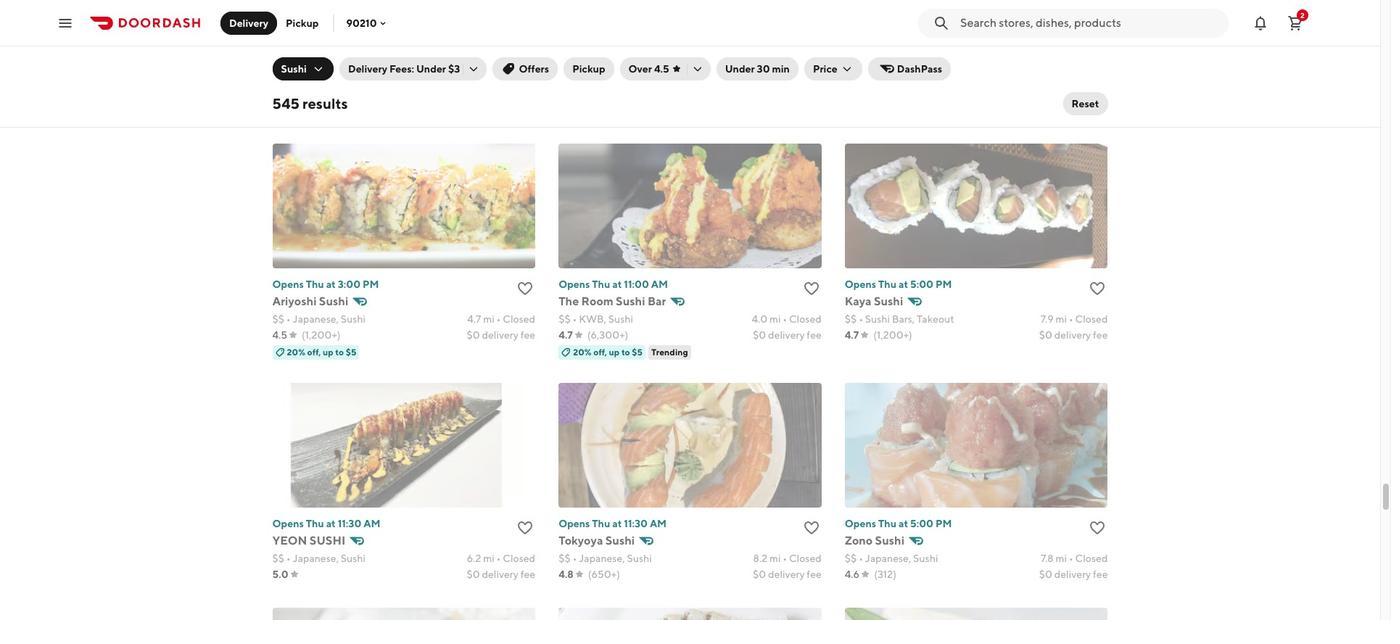 Task type: describe. For each thing, give the bounding box(es) containing it.
opens thu at 11:00 am
[[559, 278, 668, 290]]

$$ • sushi, japanese
[[272, 74, 366, 85]]

sushi inside $$ • japanese, sushi $​0 delivery fee
[[914, 74, 939, 85]]

sushi for sushi,
[[307, 55, 335, 69]]

closed for 6.2 mi • closed
[[503, 553, 536, 564]]

thu for 8.2 mi • closed
[[592, 518, 611, 529]]

3 items, open order cart image
[[1287, 14, 1305, 32]]

click to add this store to your saved list image for 3.8 mi • closed
[[517, 40, 534, 58]]

min
[[772, 63, 790, 75]]

4.7 for kaya sushi
[[845, 329, 859, 341]]

90210 button
[[346, 17, 389, 29]]

closed for 8.2 mi • closed
[[789, 553, 822, 564]]

$$ for 6.2 mi • closed
[[272, 553, 284, 564]]

reset button
[[1063, 92, 1108, 115]]

takeout
[[917, 313, 955, 325]]

at for 4.7 mi • closed
[[326, 278, 336, 290]]

over 4.5 button
[[620, 57, 711, 81]]

opens thu at 5:00 pm for zono sushi
[[845, 518, 952, 529]]

$​0 for yeon sushi
[[467, 569, 480, 580]]

japanese, for ariyoshi sushi
[[293, 313, 339, 325]]

fee inside $$ • japanese, sushi $​0 delivery fee
[[1094, 90, 1108, 101]]

delivery for ariyoshi sushi
[[482, 329, 519, 341]]

6.2 mi • closed
[[467, 553, 536, 564]]

kwb,
[[579, 313, 607, 325]]

(6,300+)
[[588, 329, 629, 341]]

at for 4.0 mi • closed
[[613, 278, 622, 290]]

7.8 mi • closed
[[1041, 553, 1108, 564]]

yeon sushi
[[272, 534, 346, 548]]

8.0 mi • closed
[[752, 74, 822, 85]]

$$ for 4.0 mi • closed
[[559, 313, 571, 325]]

nikko sushi for japanese,
[[559, 55, 621, 69]]

Store search: begin typing to search for stores available on DoorDash text field
[[961, 15, 1221, 31]]

room
[[582, 294, 614, 308]]

fee for yeon sushi
[[521, 569, 536, 580]]

dashpass
[[897, 63, 943, 75]]

click to add this store to your saved list image for 6.2 mi • closed
[[517, 519, 534, 537]]

opens for 6.2 mi • closed
[[272, 518, 304, 529]]

am for 8.2
[[650, 518, 667, 529]]

$$ for 4.7 mi • closed
[[272, 313, 284, 325]]

shoga sushi
[[845, 55, 911, 69]]

opens thu at 11:30 am for sushi
[[559, 518, 667, 529]]

thu for 4.0 mi • closed
[[592, 278, 611, 290]]

5:00 for kaya sushi
[[911, 278, 934, 290]]

pm for ariyoshi sushi
[[363, 278, 379, 290]]

pickup for pickup button to the left
[[286, 17, 319, 29]]

yeon
[[272, 534, 307, 548]]

20% for nikko
[[287, 107, 306, 118]]

6:00
[[911, 39, 934, 51]]

3.8 mi • closed
[[467, 74, 536, 85]]

thu for 3.8 mi • closed
[[306, 39, 324, 51]]

1 under from the left
[[416, 63, 446, 75]]

thu for 6.2 mi • closed
[[306, 518, 324, 529]]

pm for zono sushi
[[936, 518, 952, 529]]

kaya
[[845, 294, 872, 308]]

am for 4.0
[[651, 278, 668, 290]]

click to add this store to your saved list image for 7.8 mi • closed
[[1090, 519, 1107, 537]]

7.8
[[1041, 553, 1054, 564]]

shoga
[[845, 55, 879, 69]]

$​0 delivery fee for kaya sushi
[[1040, 329, 1108, 341]]

at for 3.8 mi • closed
[[326, 39, 336, 51]]

11:00
[[624, 278, 649, 290]]

5:00 for zono sushi
[[911, 518, 934, 529]]

trending
[[652, 347, 688, 358]]

tokyoya
[[559, 534, 603, 548]]

0 horizontal spatial pickup button
[[277, 11, 328, 34]]

$​0 for tokyoya sushi
[[753, 569, 766, 580]]

8.2 mi • closed
[[754, 553, 822, 564]]

3:00
[[338, 278, 361, 290]]

kaya sushi
[[845, 294, 904, 308]]

click to add this store to your saved list image for 8.0 mi • closed
[[803, 40, 821, 58]]

up for sushi
[[323, 107, 334, 118]]

click to add this store to your saved list image for 7.9 mi • closed
[[1090, 280, 1107, 297]]

(312)
[[875, 569, 897, 580]]

$5 left trending
[[632, 347, 643, 358]]

1 vertical spatial 4.5
[[272, 329, 287, 341]]

sushi,
[[293, 74, 320, 85]]

20% off, up to $5 down (6,300+)
[[573, 347, 643, 358]]

opens thu at 11:15 am
[[272, 39, 378, 51]]

closed for 7.9 mi • closed
[[1076, 313, 1108, 325]]

$$ • japanese, sushi for nikko
[[559, 74, 652, 85]]

$$ • japanese, sushi for zono
[[845, 553, 939, 564]]

4.7 for the room sushi bar
[[559, 329, 573, 341]]

thu for 4.7 mi • closed
[[306, 278, 324, 290]]

zono
[[845, 534, 873, 548]]

4.0
[[752, 313, 768, 325]]

opens thu at 11:30 am for sushi
[[559, 39, 667, 51]]

japanese, for yeon sushi
[[293, 553, 339, 564]]

$$ • japanese, sushi $​0 delivery fee
[[845, 74, 1108, 101]]

to for sushi
[[335, 107, 344, 118]]

11:30 for yeon sushi
[[338, 518, 362, 529]]

mi for 7.9
[[1056, 313, 1068, 325]]

$​0 delivery fee for the room sushi bar
[[753, 329, 822, 341]]

at for 7.9 mi • closed
[[899, 278, 909, 290]]

4.5 inside over 4.5 button
[[654, 63, 670, 75]]

(1,200+) for ariyoshi
[[302, 329, 341, 341]]

545
[[272, 95, 300, 112]]

$​0 delivery fee for tokyoya sushi
[[753, 569, 822, 580]]

delivery for delivery fees: under $3
[[348, 63, 388, 75]]

thu for 8.0 mi • closed
[[592, 39, 611, 51]]

• inside $$ • japanese, sushi $​0 delivery fee
[[859, 74, 864, 85]]

$​0 for kaya sushi
[[1040, 329, 1053, 341]]

$$ for 8.0 mi • closed
[[559, 74, 571, 85]]

closed for 4.0 mi • closed
[[789, 313, 822, 325]]

$$ for 8.2 mi • closed
[[559, 553, 571, 564]]

bar
[[648, 294, 667, 308]]

sushi for japanese,
[[593, 55, 621, 69]]

at for 8.2 mi • closed
[[613, 518, 622, 529]]

(650+)
[[588, 569, 620, 580]]

sushi button
[[272, 57, 334, 81]]

$$ • kwb, sushi
[[559, 313, 634, 325]]

$$ • sushi bars, takeout
[[845, 313, 955, 325]]

fee for zono sushi
[[1094, 569, 1108, 580]]

11:30 for nikko sushi
[[624, 39, 648, 51]]

4.8
[[559, 569, 574, 580]]

over 4.5
[[629, 63, 670, 75]]

30
[[757, 63, 770, 75]]

closed for 8.0 mi • closed
[[789, 74, 822, 85]]

545 results
[[272, 95, 348, 112]]

results
[[303, 95, 348, 112]]

under 30 min
[[725, 63, 790, 75]]

$​0 delivery fee for ariyoshi sushi
[[467, 329, 536, 341]]

8.2
[[754, 553, 768, 564]]

japanese, for zono sushi
[[866, 553, 912, 564]]

at left 6:00
[[899, 39, 909, 51]]

the
[[559, 294, 579, 308]]

7.9 mi • closed
[[1041, 313, 1108, 325]]

mi for 4.0
[[770, 313, 781, 325]]

reset
[[1072, 98, 1100, 110]]

up for sushi
[[323, 347, 334, 358]]

the room sushi bar
[[559, 294, 667, 308]]

am for 6.2
[[364, 518, 381, 529]]



Task type: vqa. For each thing, say whether or not it's contained in the screenshot.
Sign Out
no



Task type: locate. For each thing, give the bounding box(es) containing it.
opens for 7.9 mi • closed
[[845, 278, 877, 290]]

delivery for yeon sushi
[[482, 569, 519, 580]]

delivery inside $$ • japanese, sushi $​0 delivery fee
[[1055, 90, 1092, 101]]

1 vertical spatial opens thu at 5:00 pm
[[845, 518, 952, 529]]

11:30 up tokyoya sushi
[[624, 518, 648, 529]]

$​0 down 4.0
[[753, 329, 766, 341]]

click to add this store to your saved list image for tokyoya sushi
[[803, 519, 821, 537]]

$​0 delivery fee down 4.7 mi • closed
[[467, 329, 536, 341]]

fee
[[1094, 90, 1108, 101], [521, 329, 536, 341], [807, 329, 822, 341], [1094, 329, 1108, 341], [521, 569, 536, 580], [807, 569, 822, 580], [1094, 569, 1108, 580]]

$$ up 5.0
[[272, 553, 284, 564]]

20% off, up to $5 down the ariyoshi sushi
[[287, 347, 357, 358]]

1 vertical spatial click to add this store to your saved list image
[[803, 280, 821, 297]]

$​0 delivery fee
[[467, 329, 536, 341], [753, 329, 822, 341], [1040, 329, 1108, 341], [467, 569, 536, 580], [753, 569, 822, 580], [1040, 569, 1108, 580]]

$​0 down 6.2
[[467, 569, 480, 580]]

20% down the sushi,
[[287, 107, 306, 118]]

offers
[[519, 63, 549, 75]]

click to add this store to your saved list image up 7.9 mi • closed
[[1090, 280, 1107, 297]]

1 horizontal spatial pickup
[[573, 63, 606, 75]]

at up the room sushi bar
[[613, 278, 622, 290]]

ariyoshi
[[272, 294, 317, 308]]

0 vertical spatial click to add this store to your saved list image
[[1090, 40, 1107, 58]]

pm for kaya sushi
[[936, 278, 952, 290]]

$$ • japanese, sushi up (650+)
[[559, 553, 652, 564]]

0 horizontal spatial (1,200+)
[[302, 329, 341, 341]]

click to add this store to your saved list image up 4.7 mi • closed
[[517, 280, 534, 297]]

$5 for nikko sushi
[[346, 107, 357, 118]]

closed for 4.7 mi • closed
[[503, 313, 536, 325]]

1 horizontal spatial nikko
[[559, 55, 591, 69]]

11:30
[[624, 39, 648, 51], [338, 518, 362, 529], [624, 518, 648, 529]]

1 vertical spatial pickup
[[573, 63, 606, 75]]

under
[[416, 63, 446, 75], [725, 63, 755, 75]]

4.6
[[845, 569, 860, 580]]

closed for 7.8 mi • closed
[[1076, 553, 1108, 564]]

(1,200+) for kaya
[[874, 329, 913, 341]]

2 under from the left
[[725, 63, 755, 75]]

nikko
[[272, 55, 305, 69], [559, 55, 591, 69]]

nikko sushi left over
[[559, 55, 621, 69]]

click to add this store to your saved list image up '6.2 mi • closed'
[[517, 519, 534, 537]]

opens thu at 11:30 am up over
[[559, 39, 667, 51]]

mi for 4.7
[[483, 313, 495, 325]]

over
[[629, 63, 652, 75]]

click to add this store to your saved list image up offers
[[517, 40, 534, 58]]

$5 for ariyoshi sushi
[[346, 347, 357, 358]]

1 horizontal spatial 4.7
[[559, 329, 573, 341]]

20%
[[287, 107, 306, 118], [287, 347, 306, 358], [573, 347, 592, 358]]

0 vertical spatial 5:00
[[911, 278, 934, 290]]

$​0 for the room sushi bar
[[753, 329, 766, 341]]

$​0 left reset
[[1040, 90, 1053, 101]]

5:00
[[911, 278, 934, 290], [911, 518, 934, 529]]

1 vertical spatial pickup button
[[564, 57, 614, 81]]

$​0 down 7.9
[[1040, 329, 1053, 341]]

under 30 min button
[[717, 57, 799, 81]]

20% off, up to $5 down $$ • sushi, japanese
[[287, 107, 357, 118]]

1 vertical spatial 5:00
[[911, 518, 934, 529]]

$$ • japanese, sushi down the ariyoshi sushi
[[272, 313, 366, 325]]

2 nikko sushi from the left
[[559, 55, 621, 69]]

0 horizontal spatial 4.7
[[468, 313, 481, 325]]

pickup button up opens thu at 11:15 am
[[277, 11, 328, 34]]

$$ for 3.8 mi • closed
[[272, 74, 284, 85]]

bars,
[[893, 313, 915, 325]]

$$
[[272, 74, 284, 85], [559, 74, 571, 85], [845, 74, 857, 85], [272, 313, 284, 325], [559, 313, 571, 325], [845, 313, 857, 325], [272, 553, 284, 564], [559, 553, 571, 564], [845, 553, 857, 564]]

20% for ariyoshi
[[287, 347, 306, 358]]

(1,200+)
[[302, 329, 341, 341], [874, 329, 913, 341]]

$​0 down 8.2
[[753, 569, 766, 580]]

opens thu at 5:00 pm
[[845, 278, 952, 290], [845, 518, 952, 529]]

at up sushi
[[326, 518, 336, 529]]

4.5
[[654, 63, 670, 75], [272, 329, 287, 341]]

mi for 6.2
[[483, 553, 495, 564]]

sushi
[[310, 534, 346, 548]]

sushi inside sushi button
[[281, 63, 307, 75]]

11:15
[[338, 39, 359, 51]]

opens thu at 5:00 pm for kaya sushi
[[845, 278, 952, 290]]

0 horizontal spatial under
[[416, 63, 446, 75]]

click to add this store to your saved list image for 4.7 mi • closed
[[517, 280, 534, 297]]

dashpass button
[[868, 57, 951, 81]]

notification bell image
[[1253, 14, 1270, 32]]

nikko for japanese,
[[559, 55, 591, 69]]

20% down ariyoshi
[[287, 347, 306, 358]]

opens thu at 5:00 pm up kaya sushi
[[845, 278, 952, 290]]

at for 6.2 mi • closed
[[326, 518, 336, 529]]

nikko sushi up the sushi,
[[272, 55, 335, 69]]

click to add this store to your saved list image for the room sushi bar
[[803, 280, 821, 297]]

click to add this store to your saved list image up '4.0 mi • closed'
[[803, 280, 821, 297]]

0 horizontal spatial pickup
[[286, 17, 319, 29]]

opens thu at 5:00 pm up zono sushi
[[845, 518, 952, 529]]

up down (6,300+)
[[609, 347, 620, 358]]

at for 8.0 mi • closed
[[613, 39, 622, 51]]

4.5 down ariyoshi
[[272, 329, 287, 341]]

$$ • japanese, sushi up "(312)" at the right bottom of page
[[845, 553, 939, 564]]

$​0 delivery fee down 8.2 mi • closed
[[753, 569, 822, 580]]

thu
[[306, 39, 324, 51], [592, 39, 611, 51], [879, 39, 897, 51], [306, 278, 324, 290], [592, 278, 611, 290], [879, 278, 897, 290], [306, 518, 324, 529], [592, 518, 611, 529], [879, 518, 897, 529]]

$$ down kaya on the right top of the page
[[845, 313, 857, 325]]

nikko up the sushi,
[[272, 55, 305, 69]]

$$ up 4.6
[[845, 553, 857, 564]]

2 sushi from the left
[[593, 55, 621, 69]]

click to add this store to your saved list image for shoga sushi
[[1090, 40, 1107, 58]]

1 5:00 from the top
[[911, 278, 934, 290]]

off, down (6,300+)
[[594, 347, 607, 358]]

click to add this store to your saved list image up price
[[803, 40, 821, 58]]

$$ down ariyoshi
[[272, 313, 284, 325]]

pickup left over
[[573, 63, 606, 75]]

opens thu at 6:00 pm
[[845, 39, 952, 51]]

11:30 up over
[[624, 39, 648, 51]]

japanese, for tokyoya sushi
[[579, 553, 625, 564]]

click to add this store to your saved list image up 7.8 mi • closed
[[1090, 519, 1107, 537]]

0 horizontal spatial 4.5
[[272, 329, 287, 341]]

5.0
[[272, 569, 289, 580]]

sushi down opens thu at 11:15 am
[[307, 55, 335, 69]]

closed
[[503, 74, 536, 85], [789, 74, 822, 85], [503, 313, 536, 325], [789, 313, 822, 325], [1076, 313, 1108, 325], [503, 553, 536, 564], [789, 553, 822, 564], [1076, 553, 1108, 564]]

$​0
[[1040, 90, 1053, 101], [467, 329, 480, 341], [753, 329, 766, 341], [1040, 329, 1053, 341], [467, 569, 480, 580], [753, 569, 766, 580], [1040, 569, 1053, 580]]

up down the ariyoshi sushi
[[323, 347, 334, 358]]

$$ • japanese, sushi for tokyoya
[[559, 553, 652, 564]]

delivery button
[[221, 11, 277, 34]]

$5
[[346, 107, 357, 118], [346, 347, 357, 358], [632, 347, 643, 358]]

opens for 8.2 mi • closed
[[559, 518, 590, 529]]

(1,200+) down the ariyoshi sushi
[[302, 329, 341, 341]]

7.9
[[1041, 313, 1054, 325]]

$​0 delivery fee down 7.8 mi • closed
[[1040, 569, 1108, 580]]

at left 3:00
[[326, 278, 336, 290]]

$​0 delivery fee down 7.9 mi • closed
[[1040, 329, 1108, 341]]

$​0 for zono sushi
[[1040, 569, 1053, 580]]

zono sushi
[[845, 534, 905, 548]]

click to add this store to your saved list image down store search: begin typing to search for stores available on doordash text box
[[1090, 40, 1107, 58]]

20% down (6,300+)
[[573, 347, 592, 358]]

sushi left over
[[593, 55, 621, 69]]

1 vertical spatial delivery
[[348, 63, 388, 75]]

opens thu at 3:00 pm
[[272, 278, 379, 290]]

0 vertical spatial pickup button
[[277, 11, 328, 34]]

japanese, up (650+)
[[579, 553, 625, 564]]

0 horizontal spatial sushi
[[307, 55, 335, 69]]

thu for 7.8 mi • closed
[[879, 518, 897, 529]]

2 button
[[1282, 8, 1311, 37]]

at up zono sushi
[[899, 518, 909, 529]]

1 nikko sushi from the left
[[272, 55, 335, 69]]

to for sushi
[[335, 347, 344, 358]]

$$ down "shoga" in the top right of the page
[[845, 74, 857, 85]]

$$ down the
[[559, 313, 571, 325]]

$$ for 7.9 mi • closed
[[845, 313, 857, 325]]

90210
[[346, 17, 377, 29]]

offers button
[[493, 57, 558, 81]]

sushi
[[307, 55, 335, 69], [593, 55, 621, 69]]

click to add this store to your saved list image up 8.2 mi • closed
[[803, 519, 821, 537]]

opens thu at 11:30 am up tokyoya sushi
[[559, 518, 667, 529]]

pickup button left over
[[564, 57, 614, 81]]

delivery for the room sushi bar
[[768, 329, 805, 341]]

1 horizontal spatial nikko sushi
[[559, 55, 621, 69]]

off, right 545
[[307, 107, 321, 118]]

japanese, down shoga sushi
[[866, 74, 912, 85]]

at up tokyoya sushi
[[613, 518, 622, 529]]

at left the 11:15
[[326, 39, 336, 51]]

4.5 right over
[[654, 63, 670, 75]]

1 horizontal spatial (1,200+)
[[874, 329, 913, 341]]

$$ • japanese, sushi for ariyoshi
[[272, 313, 366, 325]]

nikko right offers
[[559, 55, 591, 69]]

off, down the ariyoshi sushi
[[307, 347, 321, 358]]

$$ inside $$ • japanese, sushi $​0 delivery fee
[[845, 74, 857, 85]]

open menu image
[[57, 14, 74, 32]]

japanese, down yeon sushi
[[293, 553, 339, 564]]

$​0 down 4.7 mi • closed
[[467, 329, 480, 341]]

4.7 mi • closed
[[468, 313, 536, 325]]

opens for 3.8 mi • closed
[[272, 39, 304, 51]]

$3
[[448, 63, 460, 75]]

opens for 8.0 mi • closed
[[559, 39, 590, 51]]

4.1
[[272, 90, 285, 101]]

0 horizontal spatial delivery
[[229, 17, 269, 29]]

price button
[[805, 57, 863, 81]]

6.2
[[467, 553, 481, 564]]

japanese,
[[579, 74, 625, 85], [866, 74, 912, 85], [293, 313, 339, 325], [293, 553, 339, 564], [579, 553, 625, 564], [866, 553, 912, 564]]

ariyoshi sushi
[[272, 294, 349, 308]]

$$ • japanese, sushi for yeon
[[272, 553, 366, 564]]

2 (1,200+) from the left
[[874, 329, 913, 341]]

1 nikko from the left
[[272, 55, 305, 69]]

1 horizontal spatial delivery
[[348, 63, 388, 75]]

2 5:00 from the top
[[911, 518, 934, 529]]

$$ right offers
[[559, 74, 571, 85]]

japanese, for nikko sushi
[[579, 74, 625, 85]]

1 sushi from the left
[[307, 55, 335, 69]]

under inside button
[[725, 63, 755, 75]]

3.8
[[467, 74, 481, 85]]

$$ • japanese, sushi right offers
[[559, 74, 652, 85]]

delivery
[[1055, 90, 1092, 101], [482, 329, 519, 341], [768, 329, 805, 341], [1055, 329, 1092, 341], [482, 569, 519, 580], [768, 569, 805, 580], [1055, 569, 1092, 580]]

2 vertical spatial click to add this store to your saved list image
[[803, 519, 821, 537]]

20% off, up to $5 for sushi
[[287, 107, 357, 118]]

pickup
[[286, 17, 319, 29], [573, 63, 606, 75]]

delivery inside button
[[229, 17, 269, 29]]

$$ up 4.8
[[559, 553, 571, 564]]

fees:
[[390, 63, 414, 75]]

delivery for zono sushi
[[1055, 569, 1092, 580]]

pickup button
[[277, 11, 328, 34], [564, 57, 614, 81]]

pm
[[936, 39, 952, 51], [363, 278, 379, 290], [936, 278, 952, 290], [936, 518, 952, 529]]

11:30 up sushi
[[338, 518, 362, 529]]

click to add this store to your saved list image
[[517, 40, 534, 58], [803, 40, 821, 58], [517, 280, 534, 297], [1090, 280, 1107, 297], [517, 519, 534, 537], [1090, 519, 1107, 537]]

under left 30
[[725, 63, 755, 75]]

japanese
[[322, 74, 366, 85]]

to down (6,300+)
[[622, 347, 630, 358]]

pm for shoga sushi
[[936, 39, 952, 51]]

0 vertical spatial 4.5
[[654, 63, 670, 75]]

to
[[335, 107, 344, 118], [335, 347, 344, 358], [622, 347, 630, 358]]

japanese, left over
[[579, 74, 625, 85]]

opens for 7.8 mi • closed
[[845, 518, 877, 529]]

$5 down the ariyoshi sushi
[[346, 347, 357, 358]]

am for 3.8
[[361, 39, 378, 51]]

1 horizontal spatial under
[[725, 63, 755, 75]]

2
[[1301, 11, 1305, 19]]

delivery for delivery
[[229, 17, 269, 29]]

opens for 4.0 mi • closed
[[559, 278, 590, 290]]

am for 8.0
[[650, 39, 667, 51]]

20% off, up to $5 for sushi
[[287, 347, 357, 358]]

1 (1,200+) from the left
[[302, 329, 341, 341]]

1 horizontal spatial pickup button
[[564, 57, 614, 81]]

mi for 8.0
[[770, 74, 781, 85]]

2 horizontal spatial 4.7
[[845, 329, 859, 341]]

0 horizontal spatial nikko
[[272, 55, 305, 69]]

(1,200+) down $$ • sushi bars, takeout
[[874, 329, 913, 341]]

4.0 mi • closed
[[752, 313, 822, 325]]

japanese, down the ariyoshi sushi
[[293, 313, 339, 325]]

off,
[[307, 107, 321, 118], [307, 347, 321, 358], [594, 347, 607, 358]]

price
[[813, 63, 838, 75]]

opens for 4.7 mi • closed
[[272, 278, 304, 290]]

nikko sushi
[[272, 55, 335, 69], [559, 55, 621, 69]]

japanese, up "(312)" at the right bottom of page
[[866, 553, 912, 564]]

11:30 for tokyoya sushi
[[624, 518, 648, 529]]

fee for tokyoya sushi
[[807, 569, 822, 580]]

0 vertical spatial delivery
[[229, 17, 269, 29]]

click to add this store to your saved list image
[[1090, 40, 1107, 58], [803, 280, 821, 297], [803, 519, 821, 537]]

2 opens thu at 5:00 pm from the top
[[845, 518, 952, 529]]

tokyoya sushi
[[559, 534, 635, 548]]

opens thu at 11:30 am up sushi
[[272, 518, 381, 529]]

1 horizontal spatial sushi
[[593, 55, 621, 69]]

8.0
[[752, 74, 768, 85]]

1 opens thu at 5:00 pm from the top
[[845, 278, 952, 290]]

mi for 7.8
[[1056, 553, 1068, 564]]

mi for 8.2
[[770, 553, 781, 564]]

$​0 down 7.8
[[1040, 569, 1053, 580]]

$$ up 4.1 at the top
[[272, 74, 284, 85]]

$​0 inside $$ • japanese, sushi $​0 delivery fee
[[1040, 90, 1053, 101]]

$$ • japanese, sushi down sushi
[[272, 553, 366, 564]]

under left $3
[[416, 63, 446, 75]]

$​0 delivery fee for yeon sushi
[[467, 569, 536, 580]]

$5 down japanese
[[346, 107, 357, 118]]

1 horizontal spatial 4.5
[[654, 63, 670, 75]]

up down $$ • sushi, japanese
[[323, 107, 334, 118]]

2 nikko from the left
[[559, 55, 591, 69]]

$​0 delivery fee down '4.0 mi • closed'
[[753, 329, 822, 341]]

at
[[326, 39, 336, 51], [613, 39, 622, 51], [899, 39, 909, 51], [326, 278, 336, 290], [613, 278, 622, 290], [899, 278, 909, 290], [326, 518, 336, 529], [613, 518, 622, 529], [899, 518, 909, 529]]

0 vertical spatial pickup
[[286, 17, 319, 29]]

up
[[323, 107, 334, 118], [323, 347, 334, 358], [609, 347, 620, 358]]

thu for 7.9 mi • closed
[[879, 278, 897, 290]]

at for 7.8 mi • closed
[[899, 518, 909, 529]]

pickup up opens thu at 11:15 am
[[286, 17, 319, 29]]

delivery for kaya sushi
[[1055, 329, 1092, 341]]

$​0 for ariyoshi sushi
[[467, 329, 480, 341]]

to down japanese
[[335, 107, 344, 118]]

0 horizontal spatial nikko sushi
[[272, 55, 335, 69]]

delivery for tokyoya sushi
[[768, 569, 805, 580]]

$$ for 7.8 mi • closed
[[845, 553, 857, 564]]

closed for 3.8 mi • closed
[[503, 74, 536, 85]]

$$ • japanese, sushi
[[559, 74, 652, 85], [272, 313, 366, 325], [272, 553, 366, 564], [559, 553, 652, 564], [845, 553, 939, 564]]

fee for ariyoshi sushi
[[521, 329, 536, 341]]

20% off, up to $5
[[287, 107, 357, 118], [287, 347, 357, 358], [573, 347, 643, 358]]

delivery fees: under $3
[[348, 63, 460, 75]]

to down the ariyoshi sushi
[[335, 347, 344, 358]]

at up kaya sushi
[[899, 278, 909, 290]]

mi for 3.8
[[483, 74, 495, 85]]

off, for sushi
[[307, 107, 321, 118]]

at up over 4.5 button
[[613, 39, 622, 51]]

0 vertical spatial opens thu at 5:00 pm
[[845, 278, 952, 290]]

opens
[[272, 39, 304, 51], [559, 39, 590, 51], [845, 39, 877, 51], [272, 278, 304, 290], [559, 278, 590, 290], [845, 278, 877, 290], [272, 518, 304, 529], [559, 518, 590, 529], [845, 518, 877, 529]]

$​0 delivery fee down '6.2 mi • closed'
[[467, 569, 536, 580]]

am
[[361, 39, 378, 51], [650, 39, 667, 51], [651, 278, 668, 290], [364, 518, 381, 529], [650, 518, 667, 529]]

japanese, inside $$ • japanese, sushi $​0 delivery fee
[[866, 74, 912, 85]]



